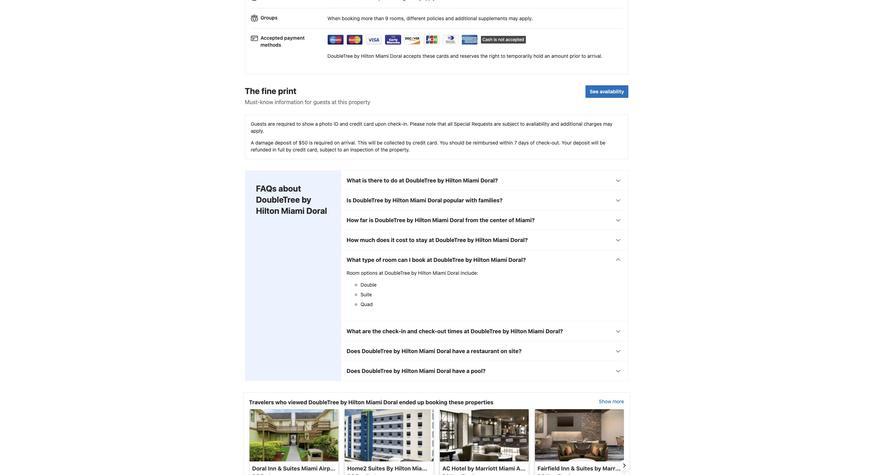 Task type: locate. For each thing, give the bounding box(es) containing it.
will right this in the top of the page
[[368, 140, 376, 146]]

1 have from the top
[[452, 348, 465, 355]]

1 vertical spatial apply.
[[251, 128, 264, 134]]

1 vertical spatial what
[[347, 257, 361, 263]]

at inside the fine print must-know information for guests at this property
[[332, 99, 337, 105]]

and left 'out'
[[407, 328, 417, 335]]

suites for doral
[[283, 466, 300, 472]]

2 & from the left
[[571, 466, 575, 472]]

booking right up at the left bottom
[[426, 400, 447, 406]]

0 horizontal spatial more
[[361, 15, 373, 21]]

are right guests
[[268, 121, 275, 127]]

accepted
[[261, 35, 283, 41]]

on down id
[[334, 140, 340, 146]]

the
[[245, 86, 260, 96]]

may right supplements on the top right of the page
[[509, 15, 518, 21]]

0 vertical spatial subject
[[502, 121, 519, 127]]

1 west/doral from the left
[[537, 466, 567, 472]]

in.
[[403, 121, 409, 127]]

2 west from the left
[[446, 466, 459, 472]]

1 horizontal spatial &
[[571, 466, 575, 472]]

0 vertical spatial may
[[509, 15, 518, 21]]

the down collected
[[381, 147, 388, 153]]

at left this
[[332, 99, 337, 105]]

2 suites from the left
[[368, 466, 385, 472]]

& inside 'fairfield inn & suites by marriott miami airport west/doral' link
[[571, 466, 575, 472]]

and inside dropdown button
[[407, 328, 417, 335]]

0 horizontal spatial additional
[[455, 15, 477, 21]]

of right days
[[530, 140, 535, 146]]

1 vertical spatial an
[[343, 147, 349, 153]]

0 horizontal spatial deposit
[[275, 140, 292, 146]]

2 will from the left
[[591, 140, 599, 146]]

2 have from the top
[[452, 368, 465, 374]]

see availability button
[[586, 85, 628, 98]]

are for what are the check-in and check-out times at doubletree by hilton miami doral?
[[362, 328, 371, 335]]

more right show
[[613, 399, 624, 405]]

there
[[368, 177, 383, 184]]

2 airport from the left
[[516, 466, 536, 472]]

2 how from the top
[[347, 237, 359, 243]]

required down information
[[276, 121, 295, 127]]

west/doral
[[537, 466, 567, 472], [664, 466, 694, 472]]

at right options
[[379, 270, 383, 276]]

1 horizontal spatial west
[[446, 466, 459, 472]]

can
[[398, 257, 408, 263]]

what is there to do at doubletree by hilton miami doral? button
[[341, 171, 628, 190]]

on inside dropdown button
[[501, 348, 507, 355]]

are inside dropdown button
[[362, 328, 371, 335]]

fairfield inn & suites by marriott miami airport west/doral
[[538, 466, 694, 472]]

2 does from the top
[[347, 368, 360, 374]]

subject inside a damage deposit of $50 is required on arrival. this will be collected by credit card. you should be reimbursed within 7 days of check-out. your deposit will be refunded in full by credit card, subject to an inspection of the property.
[[320, 147, 336, 153]]

accepted payment methods and conditions element
[[251, 32, 622, 47]]

a for does doubletree by hilton miami doral have a restaurant on site?
[[466, 348, 470, 355]]

does inside 'dropdown button'
[[347, 368, 360, 374]]

apply. down guests
[[251, 128, 264, 134]]

0 vertical spatial have
[[452, 348, 465, 355]]

1 vertical spatial a
[[466, 348, 470, 355]]

1 horizontal spatial in
[[401, 328, 406, 335]]

0 horizontal spatial required
[[276, 121, 295, 127]]

1 horizontal spatial booking
[[426, 400, 447, 406]]

viewed
[[288, 400, 307, 406]]

have inside 'dropdown button'
[[452, 368, 465, 374]]

a right 'show' on the top
[[315, 121, 318, 127]]

1 vertical spatial have
[[452, 368, 465, 374]]

&
[[278, 466, 282, 472], [571, 466, 575, 472]]

cost
[[396, 237, 408, 243]]

1 does from the top
[[347, 348, 360, 355]]

does doubletree by hilton miami doral have a restaurant on site?
[[347, 348, 522, 355]]

0 horizontal spatial are
[[268, 121, 275, 127]]

inspection
[[350, 147, 374, 153]]

suite
[[361, 292, 372, 298]]

see
[[590, 89, 599, 94]]

refunded
[[251, 147, 271, 153]]

pool?
[[471, 368, 486, 374]]

0 vertical spatial additional
[[455, 15, 477, 21]]

1 vertical spatial required
[[314, 140, 333, 146]]

on inside a damage deposit of $50 is required on arrival. this will be collected by credit card. you should be reimbursed within 7 days of check-out. your deposit will be refunded in full by credit card, subject to an inspection of the property.
[[334, 140, 340, 146]]

photo
[[319, 121, 332, 127]]

will down "charges"
[[591, 140, 599, 146]]

1 inn from the left
[[268, 466, 276, 472]]

arrival. right prior
[[587, 53, 603, 59]]

is up card,
[[309, 140, 313, 146]]

to left stay
[[409, 237, 415, 243]]

0 horizontal spatial in
[[273, 147, 276, 153]]

0 horizontal spatial may
[[509, 15, 518, 21]]

what inside dropdown button
[[347, 177, 361, 184]]

room
[[347, 270, 360, 276]]

1 vertical spatial subject
[[320, 147, 336, 153]]

doubletree inside 'dropdown button'
[[362, 368, 392, 374]]

region
[[243, 410, 694, 475]]

collected
[[384, 140, 405, 146]]

1 suites from the left
[[283, 466, 300, 472]]

information
[[275, 99, 303, 105]]

families?
[[479, 197, 503, 204]]

required
[[276, 121, 295, 127], [314, 140, 333, 146]]

what inside what are the check-in and check-out times at doubletree by hilton miami doral? dropdown button
[[347, 328, 361, 335]]

and right id
[[340, 121, 348, 127]]

0 horizontal spatial marriott
[[476, 466, 498, 472]]

2 deposit from the left
[[573, 140, 590, 146]]

of right type
[[376, 257, 381, 263]]

a for does doubletree by hilton miami doral have a pool?
[[466, 368, 470, 374]]

of right center at the top right
[[509, 217, 514, 223]]

0 vertical spatial more
[[361, 15, 373, 21]]

is inside the what is there to do at doubletree by hilton miami doral? dropdown button
[[362, 177, 367, 184]]

and up out.
[[551, 121, 559, 127]]

by inside dropdown button
[[394, 348, 400, 355]]

and for id
[[340, 121, 348, 127]]

an left inspection
[[343, 147, 349, 153]]

what down the quad
[[347, 328, 361, 335]]

hilton inside 'dropdown button'
[[402, 368, 418, 374]]

availability
[[600, 89, 624, 94], [526, 121, 550, 127]]

1 vertical spatial arrival.
[[341, 140, 356, 146]]

1 horizontal spatial on
[[501, 348, 507, 355]]

room
[[383, 257, 397, 263]]

0 horizontal spatial will
[[368, 140, 376, 146]]

2 what from the top
[[347, 257, 361, 263]]

the inside how far is doubletree by hilton miami doral from the center of miami? dropdown button
[[480, 217, 489, 223]]

ac hotel by marriott miami airport west/doral
[[443, 466, 567, 472]]

1 horizontal spatial arrival.
[[587, 53, 603, 59]]

additional up your
[[561, 121, 583, 127]]

west for airport
[[340, 466, 353, 472]]

2 inn from the left
[[561, 466, 570, 472]]

1 horizontal spatial subject
[[502, 121, 519, 127]]

0 vertical spatial arrival.
[[587, 53, 603, 59]]

may
[[509, 15, 518, 21], [603, 121, 613, 127]]

west
[[340, 466, 353, 472], [446, 466, 459, 472]]

to inside a damage deposit of $50 is required on arrival. this will be collected by credit card. you should be reimbursed within 7 days of check-out. your deposit will be refunded in full by credit card, subject to an inspection of the property.
[[338, 147, 342, 153]]

1 vertical spatial on
[[501, 348, 507, 355]]

what are the check-in and check-out times at doubletree by hilton miami doral? button
[[341, 322, 628, 341]]

does inside dropdown button
[[347, 348, 360, 355]]

1 vertical spatial additional
[[561, 121, 583, 127]]

0 vertical spatial does
[[347, 348, 360, 355]]

miami?
[[516, 217, 535, 223]]

0 horizontal spatial subject
[[320, 147, 336, 153]]

different
[[407, 15, 426, 21]]

0 vertical spatial booking
[[342, 15, 360, 21]]

and right cards
[[450, 53, 459, 59]]

0 vertical spatial availability
[[600, 89, 624, 94]]

1 vertical spatial how
[[347, 237, 359, 243]]

credit left card.
[[413, 140, 426, 146]]

additional up american express image
[[455, 15, 477, 21]]

1 horizontal spatial credit
[[349, 121, 362, 127]]

3 what from the top
[[347, 328, 361, 335]]

1 horizontal spatial west/doral
[[664, 466, 694, 472]]

these left properties
[[449, 400, 464, 406]]

ended
[[399, 400, 416, 406]]

1 horizontal spatial deposit
[[573, 140, 590, 146]]

fl
[[483, 466, 488, 472]]

1 west from the left
[[340, 466, 353, 472]]

1 horizontal spatial marriott
[[603, 466, 625, 472]]

& inside doral inn & suites miami airport west link
[[278, 466, 282, 472]]

the left right
[[481, 53, 488, 59]]

inn inside doral inn & suites miami airport west link
[[268, 466, 276, 472]]

deposit right your
[[573, 140, 590, 146]]

jcb image
[[423, 35, 439, 45]]

accordion control element
[[341, 170, 628, 381]]

1 horizontal spatial required
[[314, 140, 333, 146]]

these left cards
[[423, 53, 435, 59]]

temporarily
[[507, 53, 532, 59]]

0 horizontal spatial availability
[[526, 121, 550, 127]]

with
[[465, 197, 477, 204]]

options
[[361, 270, 378, 276]]

your
[[562, 140, 572, 146]]

the inside a damage deposit of $50 is required on arrival. this will be collected by credit card. you should be reimbursed within 7 days of check-out. your deposit will be refunded in full by credit card, subject to an inspection of the property.
[[381, 147, 388, 153]]

1 how from the top
[[347, 217, 359, 223]]

1 vertical spatial may
[[603, 121, 613, 127]]

is inside a damage deposit of $50 is required on arrival. this will be collected by credit card. you should be reimbursed within 7 days of check-out. your deposit will be refunded in full by credit card, subject to an inspection of the property.
[[309, 140, 313, 146]]

prior
[[570, 53, 580, 59]]

airport for west
[[319, 466, 338, 472]]

out
[[437, 328, 446, 335]]

far
[[360, 217, 368, 223]]

of
[[293, 140, 297, 146], [530, 140, 535, 146], [375, 147, 379, 153], [509, 217, 514, 223], [376, 257, 381, 263]]

a damage deposit of $50 is required on arrival. this will be collected by credit card. you should be reimbursed within 7 days of check-out. your deposit will be refunded in full by credit card, subject to an inspection of the property.
[[251, 140, 606, 153]]

0 horizontal spatial these
[[423, 53, 435, 59]]

include:
[[461, 270, 478, 276]]

doral inside faqs about doubletree by hilton miami doral
[[306, 206, 327, 216]]

quad
[[361, 302, 373, 307]]

how left 'far'
[[347, 217, 359, 223]]

doral inn & suites miami airport west
[[252, 466, 353, 472]]

$50
[[299, 140, 308, 146]]

doral inn & suites miami airport west link
[[249, 410, 353, 475]]

have for pool?
[[452, 368, 465, 374]]

properties
[[465, 400, 493, 406]]

doral inside dropdown button
[[437, 348, 451, 355]]

arrival. inside a damage deposit of $50 is required on arrival. this will be collected by credit card. you should be reimbursed within 7 days of check-out. your deposit will be refunded in full by credit card, subject to an inspection of the property.
[[341, 140, 356, 146]]

a left pool?
[[466, 368, 470, 374]]

0 vertical spatial on
[[334, 140, 340, 146]]

2 horizontal spatial credit
[[413, 140, 426, 146]]

when
[[327, 15, 341, 21]]

1 horizontal spatial be
[[466, 140, 472, 146]]

methods
[[261, 42, 281, 48]]

1 horizontal spatial additional
[[561, 121, 583, 127]]

is inside how far is doubletree by hilton miami doral from the center of miami? dropdown button
[[369, 217, 374, 223]]

3 be from the left
[[600, 140, 606, 146]]

required inside a damage deposit of $50 is required on arrival. this will be collected by credit card. you should be reimbursed within 7 days of check-out. your deposit will be refunded in full by credit card, subject to an inspection of the property.
[[314, 140, 333, 146]]

2 horizontal spatial suites
[[576, 466, 593, 472]]

is right 'far'
[[369, 217, 374, 223]]

at right book
[[427, 257, 432, 263]]

1 deposit from the left
[[275, 140, 292, 146]]

0 vertical spatial a
[[315, 121, 318, 127]]

the down the quad
[[372, 328, 381, 335]]

inn
[[268, 466, 276, 472], [561, 466, 570, 472]]

1 airport from the left
[[319, 466, 338, 472]]

be left collected
[[377, 140, 383, 146]]

are right requests
[[494, 121, 501, 127]]

an
[[545, 53, 550, 59], [343, 147, 349, 153]]

an right hold
[[545, 53, 550, 59]]

what up room
[[347, 257, 361, 263]]

2 vertical spatial credit
[[293, 147, 306, 153]]

to up days
[[520, 121, 525, 127]]

does
[[376, 237, 390, 243]]

0 horizontal spatial an
[[343, 147, 349, 153]]

0 horizontal spatial inn
[[268, 466, 276, 472]]

the right from
[[480, 217, 489, 223]]

check- inside a damage deposit of $50 is required on arrival. this will be collected by credit card. you should be reimbursed within 7 days of check-out. your deposit will be refunded in full by credit card, subject to an inspection of the property.
[[536, 140, 552, 146]]

a inside dropdown button
[[466, 348, 470, 355]]

a inside 'dropdown button'
[[466, 368, 470, 374]]

2 vertical spatial what
[[347, 328, 361, 335]]

1 vertical spatial in
[[401, 328, 406, 335]]

credit inside guests are required to show a photo id and credit card upon check-in. please note that all special requests are subject to availability and additional charges may apply.
[[349, 121, 362, 127]]

1 what from the top
[[347, 177, 361, 184]]

cash is not accepted
[[483, 37, 524, 42]]

be right should
[[466, 140, 472, 146]]

0 horizontal spatial on
[[334, 140, 340, 146]]

and right policies
[[445, 15, 454, 21]]

1 horizontal spatial more
[[613, 399, 624, 405]]

0 vertical spatial what
[[347, 177, 361, 184]]

may right "charges"
[[603, 121, 613, 127]]

hilton
[[361, 53, 374, 59], [445, 177, 462, 184], [393, 197, 409, 204], [256, 206, 279, 216], [415, 217, 431, 223], [475, 237, 492, 243], [473, 257, 490, 263], [418, 270, 431, 276], [511, 328, 527, 335], [402, 348, 418, 355], [402, 368, 418, 374], [348, 400, 365, 406], [395, 466, 411, 472]]

mastercard image
[[347, 35, 363, 45]]

the inside what are the check-in and check-out times at doubletree by hilton miami doral? dropdown button
[[372, 328, 381, 335]]

what inside what type of room can i book at doubletree by hilton miami doral? dropdown button
[[347, 257, 361, 263]]

deposit up full
[[275, 140, 292, 146]]

& for doral
[[278, 466, 282, 472]]

0 vertical spatial how
[[347, 217, 359, 223]]

american express image
[[462, 35, 478, 45]]

of left $50
[[293, 140, 297, 146]]

2 west/doral from the left
[[664, 466, 694, 472]]

reserves
[[460, 53, 479, 59]]

credit left card
[[349, 121, 362, 127]]

2 horizontal spatial airport
[[644, 466, 663, 472]]

days
[[518, 140, 529, 146]]

is left not
[[494, 37, 497, 42]]

this
[[338, 99, 347, 105]]

arrival. left this in the top of the page
[[341, 140, 356, 146]]

0 horizontal spatial west
[[340, 466, 353, 472]]

room options at doubletree by hilton miami doral include:
[[347, 270, 478, 276]]

inn inside 'fairfield inn & suites by marriott miami airport west/doral' link
[[561, 466, 570, 472]]

booking right when
[[342, 15, 360, 21]]

1 vertical spatial availability
[[526, 121, 550, 127]]

1 horizontal spatial suites
[[368, 466, 385, 472]]

2 vertical spatial a
[[466, 368, 470, 374]]

1 horizontal spatial apply.
[[519, 15, 533, 21]]

0 horizontal spatial booking
[[342, 15, 360, 21]]

what up is
[[347, 177, 361, 184]]

is doubletree by hilton miami doral popular with families? button
[[341, 191, 628, 210]]

guests
[[251, 121, 267, 127]]

0 vertical spatial an
[[545, 53, 550, 59]]

1 horizontal spatial are
[[362, 328, 371, 335]]

1 & from the left
[[278, 466, 282, 472]]

subject right card,
[[320, 147, 336, 153]]

0 horizontal spatial &
[[278, 466, 282, 472]]

inn for doral
[[268, 466, 276, 472]]

what for what is there to do at doubletree by hilton miami doral?
[[347, 177, 361, 184]]

3 suites from the left
[[576, 466, 593, 472]]

2 horizontal spatial be
[[600, 140, 606, 146]]

apply. up accepted
[[519, 15, 533, 21]]

0 horizontal spatial apply.
[[251, 128, 264, 134]]

availability up days
[[526, 121, 550, 127]]

availability right see
[[600, 89, 624, 94]]

special
[[454, 121, 470, 127]]

0 horizontal spatial arrival.
[[341, 140, 356, 146]]

doubletree inside faqs about doubletree by hilton miami doral
[[256, 195, 300, 205]]

are down the quad
[[362, 328, 371, 335]]

show
[[302, 121, 314, 127]]

1 horizontal spatial may
[[603, 121, 613, 127]]

0 horizontal spatial airport
[[319, 466, 338, 472]]

more left than
[[361, 15, 373, 21]]

subject up the within
[[502, 121, 519, 127]]

the fine print must-know information for guests at this property
[[245, 86, 370, 105]]

property
[[349, 99, 370, 105]]

in inside a damage deposit of $50 is required on arrival. this will be collected by credit card. you should be reimbursed within 7 days of check-out. your deposit will be refunded in full by credit card, subject to an inspection of the property.
[[273, 147, 276, 153]]

is left there
[[362, 177, 367, 184]]

0 vertical spatial credit
[[349, 121, 362, 127]]

groups
[[261, 15, 278, 21]]

miami
[[376, 53, 389, 59], [463, 177, 479, 184], [410, 197, 426, 204], [281, 206, 305, 216], [432, 217, 448, 223], [493, 237, 509, 243], [491, 257, 507, 263], [433, 270, 446, 276], [528, 328, 544, 335], [419, 348, 435, 355], [419, 368, 435, 374], [366, 400, 382, 406], [301, 466, 318, 472], [412, 466, 428, 472], [499, 466, 515, 472], [626, 466, 642, 472]]

1 horizontal spatial will
[[591, 140, 599, 146]]

arrival.
[[587, 53, 603, 59], [341, 140, 356, 146]]

1 vertical spatial booking
[[426, 400, 447, 406]]

1 horizontal spatial these
[[449, 400, 464, 406]]

1 horizontal spatial airport
[[516, 466, 536, 472]]

west for doral
[[446, 466, 459, 472]]

not
[[498, 37, 505, 42]]

on left site?
[[501, 348, 507, 355]]

be down "charges"
[[600, 140, 606, 146]]

a left restaurant
[[466, 348, 470, 355]]

what for what are the check-in and check-out times at doubletree by hilton miami doral?
[[347, 328, 361, 335]]

have inside dropdown button
[[452, 348, 465, 355]]

have left pool?
[[452, 368, 465, 374]]

0 vertical spatial required
[[276, 121, 295, 127]]

1 horizontal spatial inn
[[561, 466, 570, 472]]

1 vertical spatial does
[[347, 368, 360, 374]]

credit down $50
[[293, 147, 306, 153]]

to left inspection
[[338, 147, 342, 153]]

0 horizontal spatial west/doral
[[537, 466, 567, 472]]

how left "much"
[[347, 237, 359, 243]]

0 horizontal spatial suites
[[283, 466, 300, 472]]

0 vertical spatial in
[[273, 147, 276, 153]]

upon
[[375, 121, 386, 127]]

airport
[[319, 466, 338, 472], [516, 466, 536, 472], [644, 466, 663, 472]]

doubletree inside dropdown button
[[362, 348, 392, 355]]

travelers who viewed doubletree by hilton miami doral ended up booking these properties
[[249, 400, 493, 406]]

diners club image
[[443, 35, 459, 45]]

at right stay
[[429, 237, 434, 243]]

0 horizontal spatial be
[[377, 140, 383, 146]]

1 horizontal spatial availability
[[600, 89, 624, 94]]

required up card,
[[314, 140, 333, 146]]

a
[[251, 140, 254, 146]]

have down the times
[[452, 348, 465, 355]]

to left 'show' on the top
[[296, 121, 301, 127]]



Task type: vqa. For each thing, say whether or not it's contained in the screenshot.
scavenger
no



Task type: describe. For each thing, give the bounding box(es) containing it.
from
[[466, 217, 478, 223]]

card.
[[427, 140, 438, 146]]

show more
[[599, 399, 624, 405]]

west/doral inside 'fairfield inn & suites by marriott miami airport west/doral' link
[[664, 466, 694, 472]]

airport for west/doral
[[516, 466, 536, 472]]

full
[[278, 147, 285, 153]]

popular
[[443, 197, 464, 204]]

does for does doubletree by hilton miami doral have a restaurant on site?
[[347, 348, 360, 355]]

up
[[417, 400, 424, 406]]

1 vertical spatial these
[[449, 400, 464, 406]]

2 horizontal spatial are
[[494, 121, 501, 127]]

see availability
[[590, 89, 624, 94]]

maestro image
[[327, 35, 344, 45]]

show
[[599, 399, 611, 405]]

guests
[[313, 99, 330, 105]]

is inside accepted payment methods and conditions element
[[494, 37, 497, 42]]

know
[[260, 99, 273, 105]]

how far is doubletree by hilton miami doral from the center of miami? button
[[341, 211, 628, 230]]

home2
[[347, 466, 367, 472]]

hold
[[534, 53, 543, 59]]

policies
[[427, 15, 444, 21]]

restaurant
[[471, 348, 499, 355]]

card,
[[307, 147, 318, 153]]

9
[[385, 15, 388, 21]]

cards
[[436, 53, 449, 59]]

1 marriott from the left
[[476, 466, 498, 472]]

that
[[437, 121, 446, 127]]

apply. inside guests are required to show a photo id and credit card upon check-in. please note that all special requests are subject to availability and additional charges may apply.
[[251, 128, 264, 134]]

7
[[514, 140, 517, 146]]

rooms,
[[390, 15, 405, 21]]

2 marriott from the left
[[603, 466, 625, 472]]

fine
[[262, 86, 276, 96]]

1 vertical spatial credit
[[413, 140, 426, 146]]

to right right
[[501, 53, 505, 59]]

cash
[[483, 37, 493, 42]]

by inside faqs about doubletree by hilton miami doral
[[302, 195, 311, 205]]

of right inspection
[[375, 147, 379, 153]]

1 will from the left
[[368, 140, 376, 146]]

to left do
[[384, 177, 389, 184]]

times
[[448, 328, 463, 335]]

0 vertical spatial apply.
[[519, 15, 533, 21]]

home2 suites by hilton miami doral west airport, fl link
[[345, 410, 488, 475]]

have for restaurant
[[452, 348, 465, 355]]

an inside a damage deposit of $50 is required on arrival. this will be collected by credit card. you should be reimbursed within 7 days of check-out. your deposit will be refunded in full by credit card, subject to an inspection of the property.
[[343, 147, 349, 153]]

travelers
[[249, 400, 274, 406]]

type
[[362, 257, 374, 263]]

fairfield inn & suites by marriott miami airport west/doral link
[[535, 410, 694, 475]]

center
[[490, 217, 507, 223]]

region containing doral inn & suites miami airport west
[[243, 410, 694, 475]]

faqs about doubletree by hilton miami doral
[[256, 184, 327, 216]]

charges
[[584, 121, 602, 127]]

what type of room can i book at doubletree by hilton miami doral?
[[347, 257, 526, 263]]

how for how far is doubletree by hilton miami doral from the center of miami?
[[347, 217, 359, 223]]

2 be from the left
[[466, 140, 472, 146]]

availability inside guests are required to show a photo id and credit card upon check-in. please note that all special requests are subject to availability and additional charges may apply.
[[526, 121, 550, 127]]

supplements
[[478, 15, 507, 21]]

visa image
[[366, 35, 382, 45]]

ac
[[443, 466, 450, 472]]

payment
[[284, 35, 305, 41]]

1 vertical spatial more
[[613, 399, 624, 405]]

a inside guests are required to show a photo id and credit card upon check-in. please note that all special requests are subject to availability and additional charges may apply.
[[315, 121, 318, 127]]

at right the times
[[464, 328, 469, 335]]

hilton inside faqs about doubletree by hilton miami doral
[[256, 206, 279, 216]]

accepts
[[403, 53, 421, 59]]

stay
[[416, 237, 427, 243]]

print
[[278, 86, 297, 96]]

3 airport from the left
[[644, 466, 663, 472]]

how far is doubletree by hilton miami doral from the center of miami?
[[347, 217, 535, 223]]

are for guests are required to show a photo id and credit card upon check-in. please note that all special requests are subject to availability and additional charges may apply.
[[268, 121, 275, 127]]

out.
[[552, 140, 560, 146]]

at right do
[[399, 177, 404, 184]]

requests
[[472, 121, 493, 127]]

miami inside 'dropdown button'
[[419, 368, 435, 374]]

please
[[410, 121, 425, 127]]

show more link
[[599, 398, 624, 407]]

accepted payment methods
[[261, 35, 305, 48]]

check- inside guests are required to show a photo id and credit card upon check-in. please note that all special requests are subject to availability and additional charges may apply.
[[388, 121, 403, 127]]

additional inside guests are required to show a photo id and credit card upon check-in. please note that all special requests are subject to availability and additional charges may apply.
[[561, 121, 583, 127]]

is
[[347, 197, 351, 204]]

west/doral inside ac hotel by marriott miami airport west/doral link
[[537, 466, 567, 472]]

within
[[500, 140, 513, 146]]

0 vertical spatial these
[[423, 53, 435, 59]]

what for what type of room can i book at doubletree by hilton miami doral?
[[347, 257, 361, 263]]

should
[[449, 140, 465, 146]]

amount
[[551, 53, 568, 59]]

subject inside guests are required to show a photo id and credit card upon check-in. please note that all special requests are subject to availability and additional charges may apply.
[[502, 121, 519, 127]]

airport,
[[461, 466, 482, 472]]

than
[[374, 15, 384, 21]]

to right prior
[[582, 53, 586, 59]]

availability inside button
[[600, 89, 624, 94]]

miami inside dropdown button
[[419, 348, 435, 355]]

suites for fairfield
[[576, 466, 593, 472]]

do
[[391, 177, 398, 184]]

what type of room can i book at doubletree by hilton miami doral? button
[[341, 250, 628, 270]]

& for fairfield
[[571, 466, 575, 472]]

must-
[[245, 99, 260, 105]]

0 horizontal spatial credit
[[293, 147, 306, 153]]

miami inside faqs about doubletree by hilton miami doral
[[281, 206, 305, 216]]

about
[[278, 184, 301, 193]]

1 be from the left
[[377, 140, 383, 146]]

by
[[386, 466, 393, 472]]

does doubletree by hilton miami doral have a pool?
[[347, 368, 486, 374]]

all
[[448, 121, 453, 127]]

what are the check-in and check-out times at doubletree by hilton miami doral?
[[347, 328, 563, 335]]

doral inside 'dropdown button'
[[437, 368, 451, 374]]

carte blanche image
[[385, 35, 401, 45]]

may inside guests are required to show a photo id and credit card upon check-in. please note that all special requests are subject to availability and additional charges may apply.
[[603, 121, 613, 127]]

in inside what are the check-in and check-out times at doubletree by hilton miami doral? dropdown button
[[401, 328, 406, 335]]

required inside guests are required to show a photo id and credit card upon check-in. please note that all special requests are subject to availability and additional charges may apply.
[[276, 121, 295, 127]]

1 horizontal spatial an
[[545, 53, 550, 59]]

how for how much does it cost to stay at doubletree by hilton miami doral?
[[347, 237, 359, 243]]

by inside 'dropdown button'
[[394, 368, 400, 374]]

how much does it cost to stay at doubletree by hilton miami doral?
[[347, 237, 528, 243]]

hotel
[[452, 466, 466, 472]]

hilton inside dropdown button
[[402, 348, 418, 355]]

for
[[305, 99, 312, 105]]

what is there to do at doubletree by hilton miami doral?
[[347, 177, 498, 184]]

you
[[440, 140, 448, 146]]

home2 suites by hilton miami doral west airport, fl
[[347, 466, 488, 472]]

does for does doubletree by hilton miami doral have a pool?
[[347, 368, 360, 374]]

and for cards
[[450, 53, 459, 59]]

is doubletree by hilton miami doral popular with families?
[[347, 197, 503, 204]]

inn for fairfield
[[561, 466, 570, 472]]

much
[[360, 237, 375, 243]]

discover image
[[404, 35, 420, 45]]

id
[[334, 121, 338, 127]]

and for policies
[[445, 15, 454, 21]]



